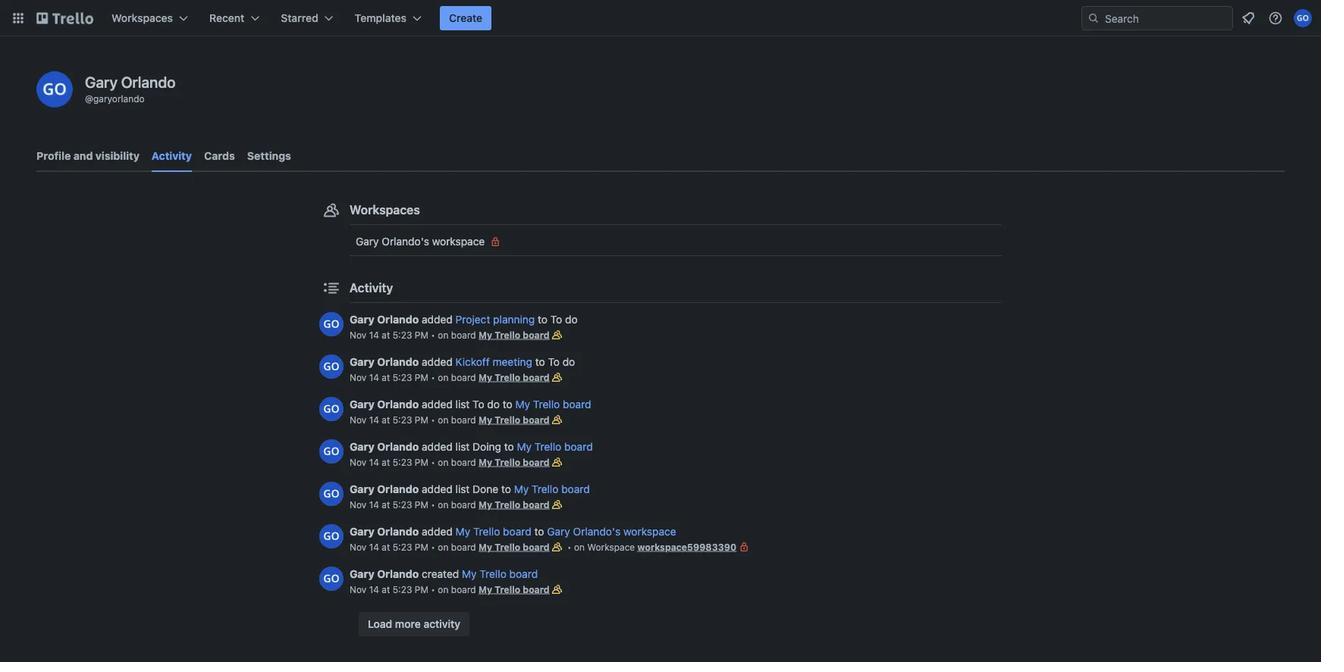 Task type: vqa. For each thing, say whether or not it's contained in the screenshot.
Workspace
yes



Task type: describe. For each thing, give the bounding box(es) containing it.
nov for all members of the workspace can see and edit this board. image for gary orlando created my trello board
[[350, 585, 367, 595]]

my down project planning link at the left top
[[479, 330, 492, 341]]

7 5:23 from the top
[[393, 585, 412, 595]]

profile and visibility
[[36, 150, 139, 162]]

added for trello
[[422, 526, 453, 538]]

to for done
[[501, 483, 511, 496]]

orlando for gary orlando added list done to my trello board
[[377, 483, 419, 496]]

my down kickoff meeting "link"
[[479, 372, 492, 383]]

1 horizontal spatial activity
[[350, 281, 393, 295]]

gary for gary orlando added list doing to my trello board
[[350, 441, 375, 454]]

at for all members of the workspace can see and edit this board. image associated with gary orlando added list doing to my trello board
[[382, 457, 390, 468]]

2 vertical spatial do
[[487, 399, 500, 411]]

gary orlando @ garyorlando
[[85, 73, 176, 104]]

0 horizontal spatial orlando's
[[382, 235, 429, 248]]

7 nov 14 at 5:23 pm • on board my trello board from the top
[[350, 585, 549, 595]]

to for meeting
[[535, 356, 545, 369]]

• up created
[[431, 542, 435, 553]]

activity link
[[152, 143, 192, 172]]

6 at from the top
[[382, 542, 390, 553]]

profile and visibility link
[[36, 143, 139, 170]]

• down gary orlando added project planning to to do
[[431, 330, 435, 341]]

gary for gary orlando created my trello board
[[350, 568, 375, 581]]

gary for gary orlando @ garyorlando
[[85, 73, 118, 91]]

gary orlando's workspace
[[356, 235, 485, 248]]

• down gary orlando added list to do to my trello board
[[431, 415, 435, 425]]

added for doing
[[422, 441, 453, 454]]

all members of the workspace can see and edit this board. image for to
[[549, 540, 565, 555]]

2 5:23 from the top
[[393, 372, 412, 383]]

gary orlando added kickoff meeting to to do
[[350, 356, 575, 369]]

recent
[[209, 12, 244, 24]]

project planning link
[[456, 314, 535, 326]]

nov for gary orlando added list done to my trello board's all members of the workspace can see and edit this board. image
[[350, 500, 367, 510]]

my down gary orlando added my trello board to gary orlando's workspace
[[479, 542, 492, 553]]

14 for all members of the workspace can see and edit this board. image for gary orlando created my trello board
[[369, 585, 379, 595]]

planning
[[493, 314, 535, 326]]

orlando for gary orlando added my trello board to gary orlando's workspace
[[377, 526, 419, 538]]

gary orlando added list to do to my trello board
[[350, 399, 591, 411]]

my down gary orlando added list done to my trello board
[[456, 526, 470, 538]]

3 5:23 from the top
[[393, 415, 412, 425]]

on left workspace
[[574, 542, 585, 553]]

14 for all members of the workspace can see and edit this board. image associated with gary orlando added list to do to my trello board
[[369, 415, 379, 425]]

nov for to to do's all members of the workspace can see and edit this board. icon
[[350, 372, 367, 383]]

activity
[[424, 618, 460, 631]]

templates
[[355, 12, 407, 24]]

cards link
[[204, 143, 235, 170]]

orlando for gary orlando added kickoff meeting to to do
[[377, 356, 419, 369]]

at for gary orlando added list done to my trello board's all members of the workspace can see and edit this board. image
[[382, 500, 390, 510]]

5 5:23 from the top
[[393, 500, 412, 510]]

my down meeting
[[515, 399, 530, 411]]

6 nov 14 at 5:23 pm • on board my trello board from the top
[[350, 542, 549, 553]]

workspace
[[587, 542, 635, 553]]

my down gary orlando created my trello board on the bottom left
[[479, 585, 492, 595]]

do for gary orlando added project planning to to do
[[565, 314, 578, 326]]

7 pm from the top
[[415, 585, 428, 595]]

added for to
[[422, 399, 453, 411]]

garyorlando
[[93, 93, 145, 104]]

1 nov 14 at 5:23 pm • on board my trello board from the top
[[350, 330, 549, 341]]

• down gary orlando added kickoff meeting to to do on the left of page
[[431, 372, 435, 383]]

my down done at the left
[[479, 500, 492, 510]]

orlando for gary orlando added project planning to to do
[[377, 314, 419, 326]]

at for to to do's all members of the workspace can see and edit this board. icon
[[382, 372, 390, 383]]

doing
[[473, 441, 501, 454]]

nov for all members of the workspace can see and edit this board. image associated with gary orlando added list to do to my trello board
[[350, 415, 367, 425]]

to for gary orlando added kickoff meeting to to do
[[548, 356, 560, 369]]

search image
[[1088, 12, 1100, 24]]

sm image
[[488, 234, 503, 250]]

kickoff
[[456, 356, 490, 369]]

6 14 from the top
[[369, 542, 379, 553]]

my down doing
[[479, 457, 492, 468]]

recent button
[[200, 6, 269, 30]]

this workspace is private. it's not indexed or visible to those outside the workspace. image
[[736, 540, 752, 555]]

cards
[[204, 150, 235, 162]]

• down "gary orlando added list doing to my trello board"
[[431, 457, 435, 468]]

2 pm from the top
[[415, 372, 428, 383]]

all members of the workspace can see and edit this board. image for gary orlando added list to do to my trello board
[[549, 413, 565, 428]]

list for doing
[[456, 441, 470, 454]]

0 vertical spatial gary orlando's workspace link
[[350, 230, 1002, 254]]

gary orlando added list doing to my trello board
[[350, 441, 593, 454]]

created
[[422, 568, 459, 581]]

1 vertical spatial orlando's
[[573, 526, 621, 538]]

gary for gary orlando added kickoff meeting to to do
[[350, 356, 375, 369]]

load
[[368, 618, 392, 631]]

settings
[[247, 150, 291, 162]]

Search field
[[1100, 7, 1232, 30]]

on for all members of the workspace can see and edit this board. image associated with to to do
[[438, 330, 449, 341]]

on for all members of the workspace can see and edit this board. image associated with gary orlando added list to do to my trello board
[[438, 415, 449, 425]]

open information menu image
[[1268, 11, 1283, 26]]

2 vertical spatial to
[[473, 399, 484, 411]]

my down gary orlando added list to do to my trello board
[[479, 415, 492, 425]]

workspaces inside workspaces popup button
[[111, 12, 173, 24]]

load more activity
[[368, 618, 460, 631]]



Task type: locate. For each thing, give the bounding box(es) containing it.
pm down "gary orlando added list doing to my trello board"
[[415, 457, 428, 468]]

list for done
[[456, 483, 470, 496]]

gary
[[85, 73, 118, 91], [356, 235, 379, 248], [350, 314, 375, 326], [350, 356, 375, 369], [350, 399, 375, 411], [350, 441, 375, 454], [350, 483, 375, 496], [350, 526, 375, 538], [547, 526, 570, 538], [350, 568, 375, 581]]

4 14 from the top
[[369, 457, 379, 468]]

gary inside gary orlando @ garyorlando
[[85, 73, 118, 91]]

4 all members of the workspace can see and edit this board. image from the top
[[549, 497, 565, 513]]

3 nov 14 at 5:23 pm • on board my trello board from the top
[[350, 415, 549, 425]]

to
[[550, 314, 562, 326], [548, 356, 560, 369], [473, 399, 484, 411]]

0 vertical spatial gary orlando (garyorlando) image
[[1294, 9, 1312, 27]]

gary orlando (garyorlando) image inside "primary" element
[[1294, 9, 1312, 27]]

5 14 from the top
[[369, 500, 379, 510]]

list down gary orlando added kickoff meeting to to do on the left of page
[[456, 399, 470, 411]]

gary for gary orlando added my trello board to gary orlando's workspace
[[350, 526, 375, 538]]

5 all members of the workspace can see and edit this board. image from the top
[[549, 582, 565, 598]]

on for gary orlando added list done to my trello board's all members of the workspace can see and edit this board. image
[[438, 500, 449, 510]]

to right planning
[[550, 314, 562, 326]]

1 added from the top
[[422, 314, 453, 326]]

pm down gary orlando added list done to my trello board
[[415, 500, 428, 510]]

4 5:23 from the top
[[393, 457, 412, 468]]

1 nov from the top
[[350, 330, 367, 341]]

2 nov 14 at 5:23 pm • on board my trello board from the top
[[350, 372, 549, 383]]

nov 14 at 5:23 pm • on board my trello board down gary orlando added project planning to to do
[[350, 330, 549, 341]]

profile
[[36, 150, 71, 162]]

do for gary orlando added kickoff meeting to to do
[[563, 356, 575, 369]]

added for meeting
[[422, 356, 453, 369]]

gary for gary orlando added list to do to my trello board
[[350, 399, 375, 411]]

@
[[85, 93, 93, 104]]

4 pm from the top
[[415, 457, 428, 468]]

my right done at the left
[[514, 483, 529, 496]]

do right meeting
[[563, 356, 575, 369]]

list for to
[[456, 399, 470, 411]]

1 list from the top
[[456, 399, 470, 411]]

starred
[[281, 12, 318, 24]]

0 horizontal spatial gary orlando (garyorlando) image
[[319, 482, 344, 507]]

2 all members of the workspace can see and edit this board. image from the top
[[549, 540, 565, 555]]

5 nov 14 at 5:23 pm • on board my trello board from the top
[[350, 500, 549, 510]]

pm up created
[[415, 542, 428, 553]]

14 for all members of the workspace can see and edit this board. image associated with to to do
[[369, 330, 379, 341]]

workspace59983390 link
[[637, 542, 736, 553]]

added
[[422, 314, 453, 326], [422, 356, 453, 369], [422, 399, 453, 411], [422, 441, 453, 454], [422, 483, 453, 496], [422, 526, 453, 538]]

at for all members of the workspace can see and edit this board. image for gary orlando created my trello board
[[382, 585, 390, 595]]

1 vertical spatial do
[[563, 356, 575, 369]]

nov 14 at 5:23 pm • on board my trello board down gary orlando added kickoff meeting to to do on the left of page
[[350, 372, 549, 383]]

• down created
[[431, 585, 435, 595]]

gary orlando (garyorlando) image
[[1294, 9, 1312, 27], [319, 482, 344, 507]]

3 all members of the workspace can see and edit this board. image from the top
[[549, 455, 565, 470]]

activity left cards
[[152, 150, 192, 162]]

14 for all members of the workspace can see and edit this board. image associated with gary orlando added list doing to my trello board
[[369, 457, 379, 468]]

to for planning
[[538, 314, 548, 326]]

list
[[456, 399, 470, 411], [456, 441, 470, 454], [456, 483, 470, 496]]

1 horizontal spatial workspace
[[623, 526, 676, 538]]

all members of the workspace can see and edit this board. image for gary orlando added list doing to my trello board
[[549, 455, 565, 470]]

workspace
[[432, 235, 485, 248], [623, 526, 676, 538]]

settings link
[[247, 143, 291, 170]]

2 added from the top
[[422, 356, 453, 369]]

1 all members of the workspace can see and edit this board. image from the top
[[549, 328, 565, 343]]

1 5:23 from the top
[[393, 330, 412, 341]]

my trello board link
[[479, 330, 549, 341], [479, 372, 549, 383], [515, 399, 591, 411], [479, 415, 549, 425], [517, 441, 593, 454], [479, 457, 549, 468], [514, 483, 590, 496], [479, 500, 549, 510], [456, 526, 531, 538], [479, 542, 549, 553], [462, 568, 538, 581], [479, 585, 549, 595]]

on down "gary orlando added list doing to my trello board"
[[438, 457, 449, 468]]

orlando for gary orlando added list doing to my trello board
[[377, 441, 419, 454]]

on down gary orlando added kickoff meeting to to do on the left of page
[[438, 372, 449, 383]]

7 at from the top
[[382, 585, 390, 595]]

gary orlando's workspace link
[[350, 230, 1002, 254], [547, 526, 676, 538]]

1 all members of the workspace can see and edit this board. image from the top
[[549, 370, 565, 385]]

gary for gary orlando added list done to my trello board
[[350, 483, 375, 496]]

meeting
[[493, 356, 532, 369]]

kickoff meeting link
[[456, 356, 532, 369]]

added left doing
[[422, 441, 453, 454]]

visibility
[[95, 150, 139, 162]]

orlando for gary orlando added list to do to my trello board
[[377, 399, 419, 411]]

added left done at the left
[[422, 483, 453, 496]]

0 vertical spatial to
[[550, 314, 562, 326]]

workspace59983390
[[637, 542, 736, 553]]

14 for gary orlando added list done to my trello board's all members of the workspace can see and edit this board. image
[[369, 500, 379, 510]]

list left done at the left
[[456, 483, 470, 496]]

0 horizontal spatial activity
[[152, 150, 192, 162]]

7 nov from the top
[[350, 585, 367, 595]]

orlando's
[[382, 235, 429, 248], [573, 526, 621, 538]]

1 vertical spatial list
[[456, 441, 470, 454]]

2 nov from the top
[[350, 372, 367, 383]]

3 added from the top
[[422, 399, 453, 411]]

workspaces up gary orlando @ garyorlando
[[111, 12, 173, 24]]

5:23 down "gary orlando added list doing to my trello board"
[[393, 457, 412, 468]]

1 vertical spatial all members of the workspace can see and edit this board. image
[[549, 540, 565, 555]]

on for all members of the workspace can see and edit this board. image associated with gary orlando added list doing to my trello board
[[438, 457, 449, 468]]

do down kickoff meeting "link"
[[487, 399, 500, 411]]

and
[[73, 150, 93, 162]]

pm down created
[[415, 585, 428, 595]]

templates button
[[346, 6, 431, 30]]

nov 14 at 5:23 pm • on board my trello board
[[350, 330, 549, 341], [350, 372, 549, 383], [350, 415, 549, 425], [350, 457, 549, 468], [350, 500, 549, 510], [350, 542, 549, 553], [350, 585, 549, 595]]

0 vertical spatial workspace
[[432, 235, 485, 248]]

0 vertical spatial do
[[565, 314, 578, 326]]

pm
[[415, 330, 428, 341], [415, 372, 428, 383], [415, 415, 428, 425], [415, 457, 428, 468], [415, 500, 428, 510], [415, 542, 428, 553], [415, 585, 428, 595]]

1 horizontal spatial orlando's
[[573, 526, 621, 538]]

gary orlando added project planning to to do
[[350, 314, 578, 326]]

4 added from the top
[[422, 441, 453, 454]]

0 horizontal spatial workspaces
[[111, 12, 173, 24]]

nov
[[350, 330, 367, 341], [350, 372, 367, 383], [350, 415, 367, 425], [350, 457, 367, 468], [350, 500, 367, 510], [350, 542, 367, 553], [350, 585, 367, 595]]

more
[[395, 618, 421, 631]]

• left workspace
[[567, 542, 572, 553]]

nov 14 at 5:23 pm • on board my trello board down gary orlando added list to do to my trello board
[[350, 415, 549, 425]]

2 at from the top
[[382, 372, 390, 383]]

3 at from the top
[[382, 415, 390, 425]]

on
[[438, 330, 449, 341], [438, 372, 449, 383], [438, 415, 449, 425], [438, 457, 449, 468], [438, 500, 449, 510], [438, 542, 449, 553], [574, 542, 585, 553], [438, 585, 449, 595]]

create
[[449, 12, 482, 24]]

4 nov 14 at 5:23 pm • on board my trello board from the top
[[350, 457, 549, 468]]

1 horizontal spatial gary orlando (garyorlando) image
[[1294, 9, 1312, 27]]

project
[[456, 314, 490, 326]]

gary orlando created my trello board
[[350, 568, 538, 581]]

14
[[369, 330, 379, 341], [369, 372, 379, 383], [369, 415, 379, 425], [369, 457, 379, 468], [369, 500, 379, 510], [369, 542, 379, 553], [369, 585, 379, 595]]

5 added from the top
[[422, 483, 453, 496]]

list left doing
[[456, 441, 470, 454]]

1 vertical spatial gary orlando (garyorlando) image
[[319, 482, 344, 507]]

to for gary orlando added project planning to to do
[[550, 314, 562, 326]]

all members of the workspace can see and edit this board. image for gary orlando created my trello board
[[549, 582, 565, 598]]

back to home image
[[36, 6, 93, 30]]

0 vertical spatial workspaces
[[111, 12, 173, 24]]

board
[[451, 330, 476, 341], [523, 330, 549, 341], [451, 372, 476, 383], [523, 372, 549, 383], [563, 399, 591, 411], [451, 415, 476, 425], [523, 415, 549, 425], [564, 441, 593, 454], [451, 457, 476, 468], [523, 457, 549, 468], [561, 483, 590, 496], [451, 500, 476, 510], [523, 500, 549, 510], [503, 526, 531, 538], [451, 542, 476, 553], [523, 542, 549, 553], [509, 568, 538, 581], [451, 585, 476, 595], [523, 585, 549, 595]]

3 nov from the top
[[350, 415, 367, 425]]

nov for all members of the workspace can see and edit this board. image associated with gary orlando added list doing to my trello board
[[350, 457, 367, 468]]

orlando for gary orlando created my trello board
[[377, 568, 419, 581]]

activity
[[152, 150, 192, 162], [350, 281, 393, 295]]

5:23 down gary orlando added list done to my trello board
[[393, 500, 412, 510]]

to down kickoff
[[473, 399, 484, 411]]

do right planning
[[565, 314, 578, 326]]

6 added from the top
[[422, 526, 453, 538]]

my
[[479, 330, 492, 341], [479, 372, 492, 383], [515, 399, 530, 411], [479, 415, 492, 425], [517, 441, 532, 454], [479, 457, 492, 468], [514, 483, 529, 496], [479, 500, 492, 510], [456, 526, 470, 538], [479, 542, 492, 553], [462, 568, 477, 581], [479, 585, 492, 595]]

1 vertical spatial workspaces
[[350, 203, 420, 217]]

nov for all members of the workspace can see and edit this board. image associated with to to do
[[350, 330, 367, 341]]

orlando inside gary orlando @ garyorlando
[[121, 73, 176, 91]]

to
[[538, 314, 548, 326], [535, 356, 545, 369], [503, 399, 512, 411], [504, 441, 514, 454], [501, 483, 511, 496], [534, 526, 544, 538]]

all members of the workspace can see and edit this board. image for gary orlando added list done to my trello board
[[549, 497, 565, 513]]

3 pm from the top
[[415, 415, 428, 425]]

1 horizontal spatial workspaces
[[350, 203, 420, 217]]

5:23
[[393, 330, 412, 341], [393, 372, 412, 383], [393, 415, 412, 425], [393, 457, 412, 468], [393, 500, 412, 510], [393, 542, 412, 553], [393, 585, 412, 595]]

0 vertical spatial all members of the workspace can see and edit this board. image
[[549, 370, 565, 385]]

1 vertical spatial gary orlando's workspace link
[[547, 526, 676, 538]]

pm down gary orlando added project planning to to do
[[415, 330, 428, 341]]

gary for gary orlando's workspace
[[356, 235, 379, 248]]

added for planning
[[422, 314, 453, 326]]

pm down gary orlando added kickoff meeting to to do on the left of page
[[415, 372, 428, 383]]

0 notifications image
[[1239, 9, 1257, 27]]

added left kickoff
[[422, 356, 453, 369]]

2 vertical spatial list
[[456, 483, 470, 496]]

nov 14 at 5:23 pm • on board my trello board up gary orlando created my trello board on the bottom left
[[350, 542, 549, 553]]

3 list from the top
[[456, 483, 470, 496]]

nov 14 at 5:23 pm • on board my trello board down gary orlando created my trello board on the bottom left
[[350, 585, 549, 595]]

primary element
[[0, 0, 1321, 36]]

all members of the workspace can see and edit this board. image for to to do
[[549, 370, 565, 385]]

1 at from the top
[[382, 330, 390, 341]]

load more activity link
[[359, 613, 469, 637]]

gary for gary orlando added project planning to to do
[[350, 314, 375, 326]]

5:23 down gary orlando added list to do to my trello board
[[393, 415, 412, 425]]

1 vertical spatial workspace
[[623, 526, 676, 538]]

at for all members of the workspace can see and edit this board. image associated with to to do
[[382, 330, 390, 341]]

0 vertical spatial list
[[456, 399, 470, 411]]

• on workspace workspace59983390
[[565, 542, 736, 553]]

all members of the workspace can see and edit this board. image
[[549, 370, 565, 385], [549, 540, 565, 555]]

workspace up • on workspace workspace59983390
[[623, 526, 676, 538]]

create button
[[440, 6, 492, 30]]

1 pm from the top
[[415, 330, 428, 341]]

4 at from the top
[[382, 457, 390, 468]]

1 14 from the top
[[369, 330, 379, 341]]

3 14 from the top
[[369, 415, 379, 425]]

5 nov from the top
[[350, 500, 367, 510]]

1 vertical spatial activity
[[350, 281, 393, 295]]

5:23 down gary orlando added project planning to to do
[[393, 330, 412, 341]]

on up gary orlando created my trello board on the bottom left
[[438, 542, 449, 553]]

workspaces
[[111, 12, 173, 24], [350, 203, 420, 217]]

workspaces button
[[102, 6, 197, 30]]

added left the project
[[422, 314, 453, 326]]

nov 14 at 5:23 pm • on board my trello board down gary orlando added list done to my trello board
[[350, 500, 549, 510]]

2 list from the top
[[456, 441, 470, 454]]

on down gary orlando created my trello board on the bottom left
[[438, 585, 449, 595]]

5:23 down gary orlando added kickoff meeting to to do on the left of page
[[393, 372, 412, 383]]

4 nov from the top
[[350, 457, 367, 468]]

added up created
[[422, 526, 453, 538]]

all members of the workspace can see and edit this board. image
[[549, 328, 565, 343], [549, 413, 565, 428], [549, 455, 565, 470], [549, 497, 565, 513], [549, 582, 565, 598]]

orlando
[[121, 73, 176, 91], [377, 314, 419, 326], [377, 356, 419, 369], [377, 399, 419, 411], [377, 441, 419, 454], [377, 483, 419, 496], [377, 526, 419, 538], [377, 568, 419, 581]]

done
[[473, 483, 498, 496]]

5 pm from the top
[[415, 500, 428, 510]]

all members of the workspace can see and edit this board. image for to to do
[[549, 328, 565, 343]]

2 14 from the top
[[369, 372, 379, 383]]

workspaces up gary orlando's workspace
[[350, 203, 420, 217]]

gary orlando (garyorlando) image
[[36, 71, 73, 108], [319, 312, 344, 337], [319, 355, 344, 379], [319, 397, 344, 422], [319, 440, 344, 464], [319, 525, 344, 549], [319, 567, 344, 592]]

on down gary orlando added project planning to to do
[[438, 330, 449, 341]]

6 5:23 from the top
[[393, 542, 412, 553]]

activity down gary orlando's workspace
[[350, 281, 393, 295]]

on down gary orlando added list done to my trello board
[[438, 500, 449, 510]]

do
[[565, 314, 578, 326], [563, 356, 575, 369], [487, 399, 500, 411]]

on for all members of the workspace can see and edit this board. image for gary orlando created my trello board
[[438, 585, 449, 595]]

my right created
[[462, 568, 477, 581]]

trello
[[495, 330, 520, 341], [495, 372, 520, 383], [533, 399, 560, 411], [495, 415, 520, 425], [535, 441, 561, 454], [495, 457, 520, 468], [532, 483, 559, 496], [495, 500, 520, 510], [473, 526, 500, 538], [495, 542, 520, 553], [480, 568, 506, 581], [495, 585, 520, 595]]

to for doing
[[504, 441, 514, 454]]

on for to to do's all members of the workspace can see and edit this board. icon
[[438, 372, 449, 383]]

my right doing
[[517, 441, 532, 454]]

gary orlando added list done to my trello board
[[350, 483, 590, 496]]

0 horizontal spatial workspace
[[432, 235, 485, 248]]

2 all members of the workspace can see and edit this board. image from the top
[[549, 413, 565, 428]]

pm down gary orlando added list to do to my trello board
[[415, 415, 428, 425]]

starred button
[[272, 6, 343, 30]]

0 vertical spatial orlando's
[[382, 235, 429, 248]]

nov 14 at 5:23 pm • on board my trello board down "gary orlando added list doing to my trello board"
[[350, 457, 549, 468]]

7 14 from the top
[[369, 585, 379, 595]]

workspace left sm image
[[432, 235, 485, 248]]

orlando for gary orlando @ garyorlando
[[121, 73, 176, 91]]

on down gary orlando added list to do to my trello board
[[438, 415, 449, 425]]

at for all members of the workspace can see and edit this board. image associated with gary orlando added list to do to my trello board
[[382, 415, 390, 425]]

gary orlando added my trello board to gary orlando's workspace
[[350, 526, 676, 538]]

5:23 up more
[[393, 585, 412, 595]]

at
[[382, 330, 390, 341], [382, 372, 390, 383], [382, 415, 390, 425], [382, 457, 390, 468], [382, 500, 390, 510], [382, 542, 390, 553], [382, 585, 390, 595]]

6 nov from the top
[[350, 542, 367, 553]]

to right meeting
[[548, 356, 560, 369]]

added down gary orlando added kickoff meeting to to do on the left of page
[[422, 399, 453, 411]]

6 pm from the top
[[415, 542, 428, 553]]

5:23 up gary orlando created my trello board on the bottom left
[[393, 542, 412, 553]]

0 vertical spatial activity
[[152, 150, 192, 162]]

1 vertical spatial to
[[548, 356, 560, 369]]

added for done
[[422, 483, 453, 496]]

• down gary orlando added list done to my trello board
[[431, 500, 435, 510]]

•
[[431, 330, 435, 341], [431, 372, 435, 383], [431, 415, 435, 425], [431, 457, 435, 468], [431, 500, 435, 510], [431, 542, 435, 553], [567, 542, 572, 553], [431, 585, 435, 595]]

5 at from the top
[[382, 500, 390, 510]]



